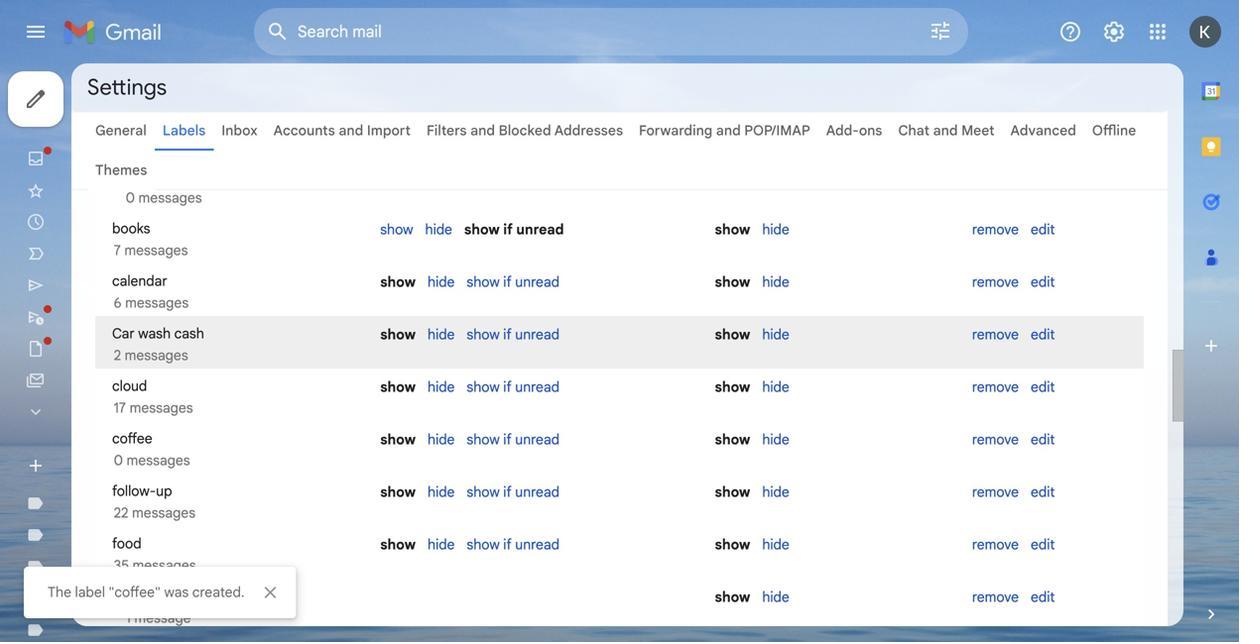 Task type: vqa. For each thing, say whether or not it's contained in the screenshot.
'show if unread' link corresponding to Car wash cash 2 messages
yes



Task type: describe. For each thing, give the bounding box(es) containing it.
add-ons
[[826, 122, 882, 139]]

22
[[114, 505, 128, 522]]

edit for food 35 messages
[[1031, 537, 1055, 554]]

and for filters
[[470, 122, 495, 139]]

wash
[[138, 325, 171, 343]]

remove for cloud 17 messages
[[972, 379, 1019, 396]]

remove for follow-up 22 messages
[[972, 484, 1019, 502]]

small-
[[124, 588, 163, 606]]

labels link
[[163, 122, 206, 139]]

messages inside follow-up 22 messages
[[132, 505, 196, 522]]

forwarding and pop/imap
[[639, 122, 810, 139]]

accounts
[[274, 122, 335, 139]]

small-food 1 message
[[122, 588, 192, 628]]

advanced link
[[1011, 122, 1076, 139]]

calendar
[[112, 273, 167, 290]]

edit for calendar 6 messages
[[1031, 274, 1055, 291]]

was
[[164, 584, 189, 602]]

edit link for follow-up 22 messages
[[1031, 484, 1055, 502]]

remove link for small-food 1 message
[[972, 589, 1019, 607]]

the label "coffee" was created.
[[48, 584, 245, 602]]

forwarding
[[639, 122, 713, 139]]

remove link for calendar 6 messages
[[972, 274, 1019, 291]]

label
[[75, 584, 105, 602]]

remove for car wash cash 2 messages
[[972, 326, 1019, 344]]

chat
[[898, 122, 930, 139]]

unread for coffee 0 messages
[[515, 432, 560, 449]]

show if unread link for follow-up 22 messages
[[467, 484, 560, 502]]

import
[[367, 122, 411, 139]]

show if unread for coffee 0 messages
[[467, 432, 560, 449]]

created.
[[192, 584, 245, 602]]

if for calendar 6 messages
[[503, 274, 512, 291]]

if for coffee 0 messages
[[503, 432, 512, 449]]

unread for calendar 6 messages
[[515, 274, 560, 291]]

main menu image
[[24, 20, 48, 44]]

food inside the small-food 1 message
[[163, 588, 192, 606]]

chat and meet link
[[898, 122, 995, 139]]

edit link for car wash cash 2 messages
[[1031, 326, 1055, 344]]

the label "coffee" was created. alert
[[24, 46, 1207, 619]]

messages inside cloud 17 messages
[[130, 400, 193, 417]]

food 35 messages
[[110, 536, 196, 575]]

remove for coffee 0 messages
[[972, 432, 1019, 449]]

show if unread link for food 35 messages
[[467, 537, 560, 554]]

unread for cloud 17 messages
[[515, 379, 560, 396]]

remove link for books 7 messages
[[972, 221, 1019, 239]]

show if unread for cloud 17 messages
[[467, 379, 560, 396]]

show if unread for follow-up 22 messages
[[467, 484, 560, 502]]

unread for car wash cash 2 messages
[[515, 326, 560, 344]]

edit for follow-up 22 messages
[[1031, 484, 1055, 502]]

follow-
[[112, 483, 156, 501]]

if for car wash cash 2 messages
[[503, 326, 512, 344]]

edit for small-food 1 message
[[1031, 589, 1055, 607]]

forwarding and pop/imap link
[[639, 122, 810, 139]]

books
[[112, 220, 150, 238]]

remove for small-food 1 message
[[972, 589, 1019, 607]]

cash
[[174, 325, 204, 343]]

settings
[[87, 73, 167, 101]]

unread for follow-up 22 messages
[[515, 484, 560, 502]]

add-ons link
[[826, 122, 882, 139]]

edit link for cloud 17 messages
[[1031, 379, 1055, 396]]

17
[[114, 400, 126, 417]]

messages inside calendar 6 messages
[[125, 295, 189, 312]]

1
[[126, 610, 131, 628]]

accounts and import
[[274, 122, 411, 139]]

food inside food 35 messages
[[112, 536, 141, 553]]

and for accounts
[[339, 122, 363, 139]]

remove for food 35 messages
[[972, 537, 1019, 554]]

show if unread link for coffee 0 messages
[[467, 432, 560, 449]]

themes link
[[95, 162, 147, 179]]

1 horizontal spatial 0
[[126, 190, 135, 207]]

Search mail text field
[[298, 22, 873, 42]]

edit for books 7 messages
[[1031, 221, 1055, 239]]

message
[[134, 610, 191, 628]]

messages inside food 35 messages
[[132, 558, 196, 575]]

calendar 6 messages
[[110, 273, 189, 312]]

remove link for cloud 17 messages
[[972, 379, 1019, 396]]

follow-up 22 messages
[[110, 483, 196, 522]]

2
[[114, 347, 121, 365]]



Task type: locate. For each thing, give the bounding box(es) containing it.
the
[[48, 584, 71, 602]]

general link
[[95, 122, 147, 139]]

remove link for coffee 0 messages
[[972, 432, 1019, 449]]

show if unread link for cloud 17 messages
[[467, 379, 560, 396]]

filters and blocked addresses link
[[427, 122, 623, 139]]

books 7 messages
[[110, 220, 188, 259]]

ons
[[859, 122, 882, 139]]

0 vertical spatial 0
[[126, 190, 135, 207]]

1 show if unread link from the top
[[467, 274, 560, 291]]

remove link for food 35 messages
[[972, 537, 1019, 554]]

1 edit link from the top
[[1031, 221, 1055, 239]]

food up 35
[[112, 536, 141, 553]]

6 if from the top
[[503, 484, 512, 502]]

show link
[[380, 221, 413, 239]]

8 remove link from the top
[[972, 589, 1019, 607]]

settings image
[[1102, 20, 1126, 44]]

messages inside books 7 messages
[[124, 242, 188, 259]]

navigation
[[0, 63, 238, 643]]

edit link for food 35 messages
[[1031, 537, 1055, 554]]

unread for food 35 messages
[[515, 537, 560, 554]]

4 edit link from the top
[[1031, 379, 1055, 396]]

gmail image
[[63, 12, 172, 52]]

2 edit link from the top
[[1031, 274, 1055, 291]]

4 remove link from the top
[[972, 379, 1019, 396]]

0 messages
[[122, 190, 202, 207]]

food
[[112, 536, 141, 553], [163, 588, 192, 606]]

chat and meet
[[898, 122, 995, 139]]

edit
[[1031, 221, 1055, 239], [1031, 274, 1055, 291], [1031, 326, 1055, 344], [1031, 379, 1055, 396], [1031, 432, 1055, 449], [1031, 484, 1055, 502], [1031, 537, 1055, 554], [1031, 589, 1055, 607]]

tab list
[[1184, 63, 1239, 571]]

coffee 0 messages
[[110, 431, 190, 470]]

if
[[503, 221, 513, 239], [503, 274, 512, 291], [503, 326, 512, 344], [503, 379, 512, 396], [503, 432, 512, 449], [503, 484, 512, 502], [503, 537, 512, 554]]

and for forwarding
[[716, 122, 741, 139]]

if for cloud 17 messages
[[503, 379, 512, 396]]

messages inside coffee 0 messages
[[127, 452, 190, 470]]

messages up up
[[127, 452, 190, 470]]

4 edit from the top
[[1031, 379, 1055, 396]]

0 vertical spatial food
[[112, 536, 141, 553]]

remove link
[[972, 221, 1019, 239], [972, 274, 1019, 291], [972, 326, 1019, 344], [972, 379, 1019, 396], [972, 432, 1019, 449], [972, 484, 1019, 502], [972, 537, 1019, 554], [972, 589, 1019, 607]]

0 down themes link
[[126, 190, 135, 207]]

hide
[[425, 221, 452, 239], [762, 221, 790, 239], [428, 274, 455, 291], [762, 274, 790, 291], [428, 326, 455, 344], [762, 326, 790, 344], [428, 379, 455, 396], [762, 379, 790, 396], [428, 432, 455, 449], [762, 432, 790, 449], [428, 484, 455, 502], [762, 484, 790, 502], [428, 537, 455, 554], [762, 537, 790, 554], [762, 589, 790, 607]]

6 remove from the top
[[972, 484, 1019, 502]]

3 edit from the top
[[1031, 326, 1055, 344]]

edit link
[[1031, 221, 1055, 239], [1031, 274, 1055, 291], [1031, 326, 1055, 344], [1031, 379, 1055, 396], [1031, 432, 1055, 449], [1031, 484, 1055, 502], [1031, 537, 1055, 554], [1031, 589, 1055, 607]]

2 remove link from the top
[[972, 274, 1019, 291]]

1 if from the top
[[503, 221, 513, 239]]

4 show if unread link from the top
[[467, 432, 560, 449]]

2 edit from the top
[[1031, 274, 1055, 291]]

add-
[[826, 122, 859, 139]]

0 horizontal spatial 0
[[114, 452, 123, 470]]

7 edit link from the top
[[1031, 537, 1055, 554]]

advanced
[[1011, 122, 1076, 139]]

coffee
[[112, 431, 152, 448]]

themes
[[95, 162, 147, 179]]

2 if from the top
[[503, 274, 512, 291]]

show if unread link for calendar 6 messages
[[467, 274, 560, 291]]

6 remove link from the top
[[972, 484, 1019, 502]]

cloud
[[112, 378, 147, 395]]

remove for calendar 6 messages
[[972, 274, 1019, 291]]

5 edit link from the top
[[1031, 432, 1055, 449]]

meet
[[962, 122, 995, 139]]

messages inside the car wash cash 2 messages
[[125, 347, 188, 365]]

6 edit from the top
[[1031, 484, 1055, 502]]

and right 'chat'
[[933, 122, 958, 139]]

1 edit from the top
[[1031, 221, 1055, 239]]

5 remove from the top
[[972, 432, 1019, 449]]

messages down wash
[[125, 347, 188, 365]]

5 remove link from the top
[[972, 432, 1019, 449]]

3 remove link from the top
[[972, 326, 1019, 344]]

labels
[[163, 122, 206, 139]]

4 and from the left
[[933, 122, 958, 139]]

show if unread
[[464, 221, 564, 239], [467, 274, 560, 291], [467, 326, 560, 344], [467, 379, 560, 396], [467, 432, 560, 449], [467, 484, 560, 502], [467, 537, 560, 554]]

accounts and import link
[[274, 122, 411, 139]]

4 remove from the top
[[972, 379, 1019, 396]]

7 edit from the top
[[1031, 537, 1055, 554]]

and
[[339, 122, 363, 139], [470, 122, 495, 139], [716, 122, 741, 139], [933, 122, 958, 139]]

7 remove from the top
[[972, 537, 1019, 554]]

messages
[[138, 190, 202, 207], [124, 242, 188, 259], [125, 295, 189, 312], [125, 347, 188, 365], [130, 400, 193, 417], [127, 452, 190, 470], [132, 505, 196, 522], [132, 558, 196, 575]]

messages down books
[[124, 242, 188, 259]]

and left the pop/imap
[[716, 122, 741, 139]]

show
[[380, 221, 413, 239], [464, 221, 500, 239], [715, 221, 750, 239], [380, 274, 416, 291], [467, 274, 500, 291], [715, 274, 750, 291], [380, 326, 416, 344], [467, 326, 500, 344], [715, 326, 750, 344], [380, 379, 416, 396], [467, 379, 500, 396], [715, 379, 750, 396], [380, 432, 416, 449], [467, 432, 500, 449], [715, 432, 750, 449], [380, 484, 416, 502], [467, 484, 500, 502], [715, 484, 750, 502], [380, 537, 416, 554], [467, 537, 500, 554], [715, 537, 750, 554], [715, 589, 750, 607]]

1 horizontal spatial food
[[163, 588, 192, 606]]

edit for car wash cash 2 messages
[[1031, 326, 1055, 344]]

and right filters
[[470, 122, 495, 139]]

edit link for small-food 1 message
[[1031, 589, 1055, 607]]

edit for coffee 0 messages
[[1031, 432, 1055, 449]]

1 vertical spatial food
[[163, 588, 192, 606]]

filters
[[427, 122, 467, 139]]

hide link
[[425, 221, 452, 239], [762, 221, 790, 239], [428, 274, 455, 291], [762, 274, 790, 291], [428, 326, 455, 344], [762, 326, 790, 344], [428, 379, 455, 396], [762, 379, 790, 396], [428, 432, 455, 449], [762, 432, 790, 449], [428, 484, 455, 502], [762, 484, 790, 502], [428, 537, 455, 554], [762, 537, 790, 554], [762, 589, 790, 607]]

0 horizontal spatial food
[[112, 536, 141, 553]]

2 and from the left
[[470, 122, 495, 139]]

3 remove from the top
[[972, 326, 1019, 344]]

6 edit link from the top
[[1031, 484, 1055, 502]]

1 and from the left
[[339, 122, 363, 139]]

2 remove from the top
[[972, 274, 1019, 291]]

edit link for books 7 messages
[[1031, 221, 1055, 239]]

filters and blocked addresses
[[427, 122, 623, 139]]

remove link for follow-up 22 messages
[[972, 484, 1019, 502]]

addresses
[[554, 122, 623, 139]]

blocked
[[499, 122, 551, 139]]

advanced search options image
[[921, 11, 960, 51]]

show if unread link
[[467, 274, 560, 291], [467, 326, 560, 344], [467, 379, 560, 396], [467, 432, 560, 449], [467, 484, 560, 502], [467, 537, 560, 554]]

unread
[[516, 221, 564, 239], [515, 274, 560, 291], [515, 326, 560, 344], [515, 379, 560, 396], [515, 432, 560, 449], [515, 484, 560, 502], [515, 537, 560, 554]]

edit for cloud 17 messages
[[1031, 379, 1055, 396]]

show if unread for car wash cash 2 messages
[[467, 326, 560, 344]]

search mail image
[[260, 14, 296, 50]]

1 remove from the top
[[972, 221, 1019, 239]]

35
[[114, 558, 129, 575]]

up
[[156, 483, 172, 501]]

7
[[114, 242, 121, 259]]

show if unread for calendar 6 messages
[[467, 274, 560, 291]]

3 and from the left
[[716, 122, 741, 139]]

6
[[114, 295, 122, 312]]

if for food 35 messages
[[503, 537, 512, 554]]

pop/imap
[[744, 122, 810, 139]]

cloud 17 messages
[[110, 378, 193, 417]]

1 vertical spatial 0
[[114, 452, 123, 470]]

7 remove link from the top
[[972, 537, 1019, 554]]

2 show if unread link from the top
[[467, 326, 560, 344]]

general
[[95, 122, 147, 139]]

None search field
[[254, 8, 968, 56]]

remove for books 7 messages
[[972, 221, 1019, 239]]

0
[[126, 190, 135, 207], [114, 452, 123, 470]]

inbox link
[[222, 122, 258, 139]]

3 if from the top
[[503, 326, 512, 344]]

6 show if unread link from the top
[[467, 537, 560, 554]]

1 remove link from the top
[[972, 221, 1019, 239]]

3 edit link from the top
[[1031, 326, 1055, 344]]

messages up books 7 messages in the top left of the page
[[138, 190, 202, 207]]

5 show if unread link from the top
[[467, 484, 560, 502]]

edit link for coffee 0 messages
[[1031, 432, 1055, 449]]

and left import
[[339, 122, 363, 139]]

edit link for calendar 6 messages
[[1031, 274, 1055, 291]]

show if unread link for car wash cash 2 messages
[[467, 326, 560, 344]]

remove link for car wash cash 2 messages
[[972, 326, 1019, 344]]

inbox
[[222, 122, 258, 139]]

8 edit link from the top
[[1031, 589, 1055, 607]]

car wash cash 2 messages
[[110, 325, 204, 365]]

car
[[112, 325, 135, 343]]

offline link
[[1092, 122, 1136, 139]]

0 inside coffee 0 messages
[[114, 452, 123, 470]]

food up message at the left
[[163, 588, 192, 606]]

3 show if unread link from the top
[[467, 379, 560, 396]]

7 if from the top
[[503, 537, 512, 554]]

4 if from the top
[[503, 379, 512, 396]]

messages down cloud
[[130, 400, 193, 417]]

messages down up
[[132, 505, 196, 522]]

remove
[[972, 221, 1019, 239], [972, 274, 1019, 291], [972, 326, 1019, 344], [972, 379, 1019, 396], [972, 432, 1019, 449], [972, 484, 1019, 502], [972, 537, 1019, 554], [972, 589, 1019, 607]]

0 down coffee at bottom left
[[114, 452, 123, 470]]

5 if from the top
[[503, 432, 512, 449]]

8 remove from the top
[[972, 589, 1019, 607]]

and for chat
[[933, 122, 958, 139]]

messages up was
[[132, 558, 196, 575]]

messages down calendar
[[125, 295, 189, 312]]

5 edit from the top
[[1031, 432, 1055, 449]]

show if unread for food 35 messages
[[467, 537, 560, 554]]

8 edit from the top
[[1031, 589, 1055, 607]]

offline
[[1092, 122, 1136, 139]]

"coffee"
[[109, 584, 161, 602]]

if for follow-up 22 messages
[[503, 484, 512, 502]]



